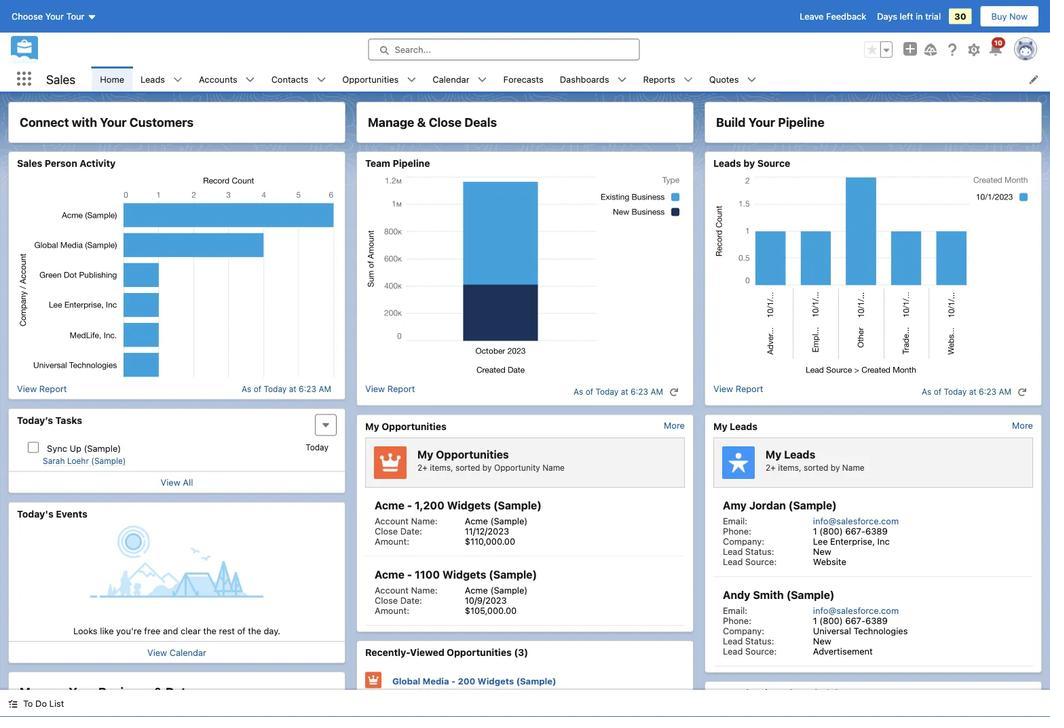Task type: describe. For each thing, give the bounding box(es) containing it.
quotes
[[709, 74, 739, 84]]

date: for 1100
[[400, 596, 422, 606]]

report for deals
[[388, 384, 415, 394]]

- for 1100
[[407, 569, 412, 582]]

my leads link
[[714, 421, 758, 433]]

show more my leads records element
[[1013, 421, 1034, 431]]

andy smith (sample)
[[723, 589, 835, 602]]

acme - 1100 widgets (sample)
[[375, 569, 537, 582]]

source: for jordan
[[746, 557, 777, 567]]

0 horizontal spatial 6:​23
[[299, 384, 316, 394]]

buy now button
[[980, 5, 1040, 27]]

search... button
[[368, 39, 640, 60]]

recently- for recently-viewed opportunities (3)
[[365, 647, 410, 659]]

deals
[[465, 115, 497, 130]]

rest
[[219, 626, 235, 636]]

667- for andy smith (sample)
[[846, 616, 866, 626]]

your right with
[[100, 115, 127, 130]]

tour
[[66, 11, 85, 21]]

info@salesforce.com link for amy jordan (sample)
[[813, 516, 899, 526]]

am for build
[[999, 387, 1012, 397]]

sarah
[[43, 457, 65, 466]]

6:​23 for manage & close deals
[[631, 387, 649, 397]]

buy
[[992, 11, 1007, 21]]

2 vertical spatial widgets
[[478, 677, 514, 687]]

close date: for 1,200
[[375, 526, 422, 536]]

my for my leads
[[714, 421, 728, 432]]

do
[[35, 699, 47, 709]]

$110,000.00
[[465, 536, 515, 547]]

(0)
[[825, 688, 840, 699]]

at for manage & close deals
[[621, 387, 629, 397]]

leave feedback
[[800, 11, 867, 21]]

lead status: for amy
[[723, 547, 774, 557]]

today's
[[17, 415, 53, 426]]

sarah loehr (sample) link
[[43, 457, 126, 467]]

days left in trial
[[878, 11, 941, 21]]

view left all
[[161, 478, 180, 488]]

view for build your pipeline
[[714, 384, 733, 394]]

your for build your pipeline
[[749, 115, 776, 130]]

website
[[813, 557, 847, 567]]

1 horizontal spatial text default image
[[670, 388, 679, 397]]

leads by source
[[714, 158, 791, 169]]

universal
[[813, 626, 851, 636]]

quotes link
[[701, 67, 747, 92]]

my opportunities link
[[365, 421, 447, 433]]

opportunities inside the 'my opportunities 2+ items, sorted by opportunity name'
[[436, 448, 509, 461]]

status: for jordan
[[746, 547, 774, 557]]

account for global media - 200 widgets (sample)
[[392, 691, 424, 701]]

acme up the $105,000.00
[[465, 585, 488, 596]]

smith
[[753, 589, 784, 602]]

your for choose your tour
[[45, 11, 64, 21]]

view report link for customers
[[17, 384, 67, 394]]

1 horizontal spatial pipeline
[[778, 115, 825, 130]]

activity
[[80, 158, 116, 169]]

data
[[166, 686, 193, 700]]

looks like you're free and clear the rest of the day.
[[73, 626, 280, 636]]

today's events
[[17, 509, 87, 520]]

contacts list item
[[263, 67, 334, 92]]

1 vertical spatial calendar
[[170, 648, 206, 658]]

reports list item
[[635, 67, 701, 92]]

contacts link
[[263, 67, 317, 92]]

media for (sample)
[[495, 691, 520, 701]]

view all
[[161, 478, 193, 488]]

my leads 2+ items, sorted by name
[[766, 448, 865, 473]]

dashboards list item
[[552, 67, 635, 92]]

(800) for andy smith (sample)
[[820, 616, 843, 626]]

accounts
[[199, 74, 237, 84]]

new for andy smith (sample)
[[813, 636, 832, 646]]

buy now
[[992, 11, 1028, 21]]

text default image for quotes
[[747, 75, 757, 85]]

tasks
[[55, 415, 82, 426]]

days
[[878, 11, 898, 21]]

email: for andy
[[723, 606, 748, 616]]

my opportunities
[[365, 421, 447, 432]]

amount: for acme - 1,200 widgets (sample)
[[375, 536, 409, 547]]

1100
[[415, 569, 440, 582]]

home
[[100, 74, 124, 84]]

left
[[900, 11, 914, 21]]

more for manage & close deals
[[664, 421, 685, 431]]

up
[[70, 443, 81, 454]]

3 view report link from the left
[[714, 384, 764, 400]]

text default image for reports
[[684, 75, 693, 85]]

leads inside my leads 2+ items, sorted by name
[[784, 448, 816, 461]]

0 horizontal spatial &
[[154, 686, 163, 700]]

name: for 1100
[[411, 585, 438, 596]]

choose
[[12, 11, 43, 21]]

recently-viewed opportunities (3)
[[365, 647, 528, 659]]

amy jordan (sample)
[[723, 499, 837, 512]]

name inside the 'my opportunities 2+ items, sorted by opportunity name'
[[543, 463, 565, 473]]

view report link for deals
[[365, 384, 415, 400]]

10 button
[[988, 37, 1006, 58]]

business
[[99, 686, 151, 700]]

lead status: for andy
[[723, 636, 774, 646]]

account for acme - 1,200 widgets (sample)
[[375, 516, 409, 526]]

dashboards
[[560, 74, 609, 84]]

team pipeline
[[365, 158, 430, 169]]

0 horizontal spatial as
[[242, 384, 251, 394]]

lee
[[813, 536, 828, 547]]

text default image for calendar
[[478, 75, 487, 85]]

(3)
[[514, 647, 528, 659]]

account name
[[392, 691, 449, 701]]

home link
[[92, 67, 132, 92]]

date: for 1,200
[[400, 526, 422, 536]]

2+ for your
[[766, 463, 776, 473]]

view for manage & close deals
[[365, 384, 385, 394]]

6:​23 for build your pipeline
[[979, 387, 997, 397]]

manage for manage your business & data
[[20, 686, 66, 700]]

new for amy jordan (sample)
[[813, 547, 832, 557]]

2 the from the left
[[248, 626, 261, 636]]

like
[[100, 626, 114, 636]]

close for 1100
[[375, 596, 398, 606]]

inc
[[878, 536, 890, 547]]

- for 1,200
[[407, 499, 412, 512]]

0 vertical spatial close
[[429, 115, 462, 130]]

1 horizontal spatial by
[[744, 158, 755, 169]]

forecasts
[[504, 74, 544, 84]]

calendar link
[[425, 67, 478, 92]]

enterprise,
[[831, 536, 875, 547]]

jordan
[[750, 499, 786, 512]]

opportunity
[[494, 463, 540, 473]]

view report for customers
[[17, 384, 67, 394]]

2 vertical spatial -
[[452, 677, 456, 687]]

recently-viewed leads (0)
[[714, 688, 840, 699]]

and
[[163, 626, 178, 636]]

build
[[716, 115, 746, 130]]

0 horizontal spatial pipeline
[[393, 158, 430, 169]]

my for my opportunities 2+ items, sorted by opportunity name
[[418, 448, 434, 461]]

technologies
[[854, 626, 908, 636]]

accounts list item
[[191, 67, 263, 92]]

build your pipeline
[[716, 115, 825, 130]]

viewed for opportunities
[[410, 647, 445, 659]]

my for my opportunities
[[365, 421, 379, 432]]

today's tasks
[[17, 415, 82, 426]]

in
[[916, 11, 923, 21]]

items, for close
[[430, 463, 453, 473]]

sync
[[47, 443, 67, 454]]



Task type: locate. For each thing, give the bounding box(es) containing it.
info@salesforce.com up universal technologies
[[813, 606, 899, 616]]

source: up recently-viewed leads (0) at the right bottom of the page
[[746, 646, 777, 657]]

trial
[[926, 11, 941, 21]]

lead
[[723, 547, 743, 557], [723, 557, 743, 567], [723, 636, 743, 646], [723, 646, 743, 657]]

am for manage
[[651, 387, 663, 397]]

0 vertical spatial lead source:
[[723, 557, 777, 567]]

0 vertical spatial amount:
[[375, 536, 409, 547]]

2 sorted from the left
[[804, 463, 829, 473]]

2 phone: from the top
[[723, 616, 752, 626]]

by left opportunity on the bottom of the page
[[483, 463, 492, 473]]

0 vertical spatial new
[[813, 547, 832, 557]]

as of today at 6:​23 am for build your pipeline
[[922, 387, 1012, 397]]

acme left 1100
[[375, 569, 405, 582]]

sorted inside the 'my opportunities 2+ items, sorted by opportunity name'
[[456, 463, 480, 473]]

andy
[[723, 589, 751, 602]]

phone: for andy
[[723, 616, 752, 626]]

your for manage your business & data
[[69, 686, 96, 700]]

2 view report from the left
[[365, 384, 415, 394]]

phone: for amy
[[723, 526, 752, 536]]

1 account name: from the top
[[375, 516, 438, 526]]

(800) for amy jordan (sample)
[[820, 526, 843, 536]]

6:​23
[[299, 384, 316, 394], [631, 387, 649, 397], [979, 387, 997, 397]]

1 (800) 667-6389 up the website
[[813, 526, 888, 536]]

items, up 1,200
[[430, 463, 453, 473]]

1 acme (sample) from the top
[[465, 516, 528, 526]]

2 acme (sample) from the top
[[465, 585, 528, 596]]

667- for amy jordan (sample)
[[846, 526, 866, 536]]

2 horizontal spatial name
[[843, 463, 865, 473]]

2 lead source: from the top
[[723, 646, 777, 657]]

calendar inside 'link'
[[433, 74, 470, 84]]

global
[[392, 677, 421, 687], [467, 691, 493, 701]]

4 lead from the top
[[723, 646, 743, 657]]

0 horizontal spatial am
[[319, 384, 331, 394]]

3 report from the left
[[736, 384, 764, 394]]

advertisement
[[813, 646, 873, 657]]

company: for amy
[[723, 536, 765, 547]]

contacts
[[271, 74, 309, 84]]

text default image inside quotes list item
[[747, 75, 757, 85]]

1 vertical spatial 1 (800) 667-6389
[[813, 616, 888, 626]]

1 lead status: from the top
[[723, 547, 774, 557]]

acme (sample) up the $105,000.00
[[465, 585, 528, 596]]

0 horizontal spatial more
[[664, 421, 685, 431]]

dashboards link
[[552, 67, 618, 92]]

& left data
[[154, 686, 163, 700]]

1 for amy jordan (sample)
[[813, 526, 817, 536]]

your right build
[[749, 115, 776, 130]]

0 horizontal spatial name
[[426, 691, 449, 701]]

acme (sample)
[[465, 516, 528, 526], [465, 585, 528, 596]]

phone:
[[723, 526, 752, 536], [723, 616, 752, 626]]

my inside the 'my opportunities 2+ items, sorted by opportunity name'
[[418, 448, 434, 461]]

1 667- from the top
[[846, 526, 866, 536]]

info@salesforce.com link up enterprise,
[[813, 516, 899, 526]]

opportunities list item
[[334, 67, 425, 92]]

to do list button
[[0, 691, 72, 718]]

1 status: from the top
[[746, 547, 774, 557]]

your left tour
[[45, 11, 64, 21]]

sorted up acme - 1,200 widgets (sample)
[[456, 463, 480, 473]]

by inside my leads 2+ items, sorted by name
[[831, 463, 840, 473]]

source
[[758, 158, 791, 169]]

& up team pipeline
[[417, 115, 426, 130]]

(sample) up the "10/9/2023"
[[489, 569, 537, 582]]

text default image inside "opportunities" list item
[[407, 75, 416, 85]]

3 lead from the top
[[723, 636, 743, 646]]

more link for build your pipeline
[[1013, 421, 1034, 431]]

pipeline right team
[[393, 158, 430, 169]]

0 vertical spatial calendar
[[433, 74, 470, 84]]

text default image inside the dashboards list item
[[618, 75, 627, 85]]

customers
[[130, 115, 194, 130]]

1 vertical spatial source:
[[746, 646, 777, 657]]

0 vertical spatial date:
[[400, 526, 422, 536]]

connect with your customers
[[20, 115, 194, 130]]

sorted for close
[[456, 463, 480, 473]]

calendar list item
[[425, 67, 495, 92]]

(sample) up lee
[[789, 499, 837, 512]]

2 horizontal spatial as
[[922, 387, 932, 397]]

1 horizontal spatial sorted
[[804, 463, 829, 473]]

- left 1,200
[[407, 499, 412, 512]]

1 vertical spatial pipeline
[[393, 158, 430, 169]]

reports link
[[635, 67, 684, 92]]

1 horizontal spatial at
[[621, 387, 629, 397]]

all
[[183, 478, 193, 488]]

2 2+ from the left
[[766, 463, 776, 473]]

1 vertical spatial email:
[[723, 606, 748, 616]]

2 (800) from the top
[[820, 616, 843, 626]]

1 horizontal spatial report
[[388, 384, 415, 394]]

2 name: from the top
[[411, 585, 438, 596]]

1 1 from the top
[[813, 526, 817, 536]]

opportunities inside opportunities link
[[342, 74, 399, 84]]

0 horizontal spatial text default image
[[478, 75, 487, 85]]

1 vertical spatial viewed
[[759, 688, 793, 699]]

1 company: from the top
[[723, 536, 765, 547]]

2 667- from the top
[[846, 616, 866, 626]]

info@salesforce.com
[[813, 516, 899, 526], [813, 606, 899, 616]]

clear
[[181, 626, 201, 636]]

3 view report from the left
[[714, 384, 764, 394]]

2 horizontal spatial am
[[999, 387, 1012, 397]]

&
[[417, 115, 426, 130], [154, 686, 163, 700]]

2 info@salesforce.com link from the top
[[813, 606, 899, 616]]

view down free
[[147, 648, 167, 658]]

email:
[[723, 516, 748, 526], [723, 606, 748, 616]]

0 horizontal spatial calendar
[[170, 648, 206, 658]]

calendar
[[433, 74, 470, 84], [170, 648, 206, 658]]

6389 for andy smith (sample)
[[866, 616, 888, 626]]

(sample) down sync up (sample) link
[[91, 457, 126, 466]]

1 vertical spatial lead source:
[[723, 646, 777, 657]]

list
[[92, 67, 1051, 92]]

by for manage & close deals
[[483, 463, 492, 473]]

6389 for amy jordan (sample)
[[866, 526, 888, 536]]

0 vertical spatial info@salesforce.com link
[[813, 516, 899, 526]]

2+ inside the 'my opportunities 2+ items, sorted by opportunity name'
[[418, 463, 428, 473]]

at for build your pipeline
[[969, 387, 977, 397]]

pipeline
[[778, 115, 825, 130], [393, 158, 430, 169]]

1 horizontal spatial items,
[[778, 463, 802, 473]]

2 report from the left
[[388, 384, 415, 394]]

the left rest
[[203, 626, 217, 636]]

more link for manage & close deals
[[664, 421, 685, 431]]

0 horizontal spatial items,
[[430, 463, 453, 473]]

$105,000.00
[[465, 606, 517, 616]]

sorted
[[456, 463, 480, 473], [804, 463, 829, 473]]

0 horizontal spatial view report link
[[17, 384, 67, 394]]

source:
[[746, 557, 777, 567], [746, 646, 777, 657]]

0 horizontal spatial recently-
[[365, 647, 410, 659]]

phone: down andy
[[723, 616, 752, 626]]

accounts link
[[191, 67, 246, 92]]

2 more from the left
[[1013, 421, 1034, 431]]

calendar down clear
[[170, 648, 206, 658]]

text default image for leads
[[173, 75, 183, 85]]

your inside popup button
[[45, 11, 64, 21]]

widgets up global media (sample)
[[478, 677, 514, 687]]

lead source: up andy
[[723, 557, 777, 567]]

0 horizontal spatial viewed
[[410, 647, 445, 659]]

1 vertical spatial close
[[375, 526, 398, 536]]

1 vertical spatial sales
[[17, 158, 42, 169]]

sorted inside my leads 2+ items, sorted by name
[[804, 463, 829, 473]]

today's
[[17, 509, 54, 520]]

widgets for 1100
[[443, 569, 486, 582]]

view all link
[[161, 478, 193, 488]]

0 horizontal spatial as of today at 6:​23 am
[[242, 384, 331, 394]]

1 up advertisement
[[813, 616, 817, 626]]

as of today at 6:​23 am for manage & close deals
[[574, 387, 663, 397]]

1 horizontal spatial view report link
[[365, 384, 415, 400]]

1 horizontal spatial 6:​23
[[631, 387, 649, 397]]

1 vertical spatial 1
[[813, 616, 817, 626]]

viewed left "(0)"
[[759, 688, 793, 699]]

text default image
[[478, 75, 487, 85], [747, 75, 757, 85], [670, 388, 679, 397]]

2 amount: from the top
[[375, 606, 409, 616]]

by up amy jordan (sample)
[[831, 463, 840, 473]]

items, inside the 'my opportunities 2+ items, sorted by opportunity name'
[[430, 463, 453, 473]]

1 email: from the top
[[723, 516, 748, 526]]

2 email: from the top
[[723, 606, 748, 616]]

view report link up my leads
[[714, 384, 764, 400]]

(sample) up the sarah loehr (sample) link
[[84, 443, 121, 454]]

1 (800) from the top
[[820, 526, 843, 536]]

sales person activity
[[17, 158, 116, 169]]

1 up the website
[[813, 526, 817, 536]]

text default image right contacts
[[317, 75, 326, 85]]

info@salesforce.com for andy smith (sample)
[[813, 606, 899, 616]]

2 account name: from the top
[[375, 585, 438, 596]]

0 vertical spatial 1 (800) 667-6389
[[813, 526, 888, 536]]

widgets up 11/12/2023
[[447, 499, 491, 512]]

1 vertical spatial account
[[375, 585, 409, 596]]

2 date: from the top
[[400, 596, 422, 606]]

account name: for 1,200
[[375, 516, 438, 526]]

to
[[23, 699, 33, 709]]

account name: down 1100
[[375, 585, 438, 596]]

2 1 (800) 667-6389 from the top
[[813, 616, 888, 626]]

6389 up advertisement
[[866, 616, 888, 626]]

reports
[[643, 74, 676, 84]]

view report up my leads
[[714, 384, 764, 394]]

global for global media - 200 widgets (sample)
[[392, 677, 421, 687]]

new up andy smith (sample) on the bottom of the page
[[813, 547, 832, 557]]

0 vertical spatial name:
[[411, 516, 438, 526]]

viewed
[[410, 647, 445, 659], [759, 688, 793, 699]]

viewed for leads
[[759, 688, 793, 699]]

1 horizontal spatial recently-
[[714, 688, 759, 699]]

text default image down search...
[[407, 75, 416, 85]]

2 vertical spatial close
[[375, 596, 398, 606]]

1 vertical spatial new
[[813, 636, 832, 646]]

1 vertical spatial account name:
[[375, 585, 438, 596]]

lee enterprise, inc
[[813, 536, 890, 547]]

text default image
[[173, 75, 183, 85], [246, 75, 255, 85], [317, 75, 326, 85], [407, 75, 416, 85], [618, 75, 627, 85], [684, 75, 693, 85], [1018, 388, 1027, 397], [8, 700, 18, 709]]

global for global media (sample)
[[467, 691, 493, 701]]

feedback
[[826, 11, 867, 21]]

10
[[995, 39, 1003, 47]]

text default image left reports link
[[618, 75, 627, 85]]

2 6389 from the top
[[866, 616, 888, 626]]

as for build your pipeline
[[922, 387, 932, 397]]

0 horizontal spatial media
[[423, 677, 449, 687]]

1 1 (800) 667-6389 from the top
[[813, 526, 888, 536]]

view
[[17, 384, 37, 394], [365, 384, 385, 394], [714, 384, 733, 394], [161, 478, 180, 488], [147, 648, 167, 658]]

info@salesforce.com link for andy smith (sample)
[[813, 606, 899, 616]]

connect
[[20, 115, 69, 130]]

info@salesforce.com link up universal technologies
[[813, 606, 899, 616]]

- left 1100
[[407, 569, 412, 582]]

0 horizontal spatial view report
[[17, 384, 67, 394]]

0 vertical spatial viewed
[[410, 647, 445, 659]]

1 amount: from the top
[[375, 536, 409, 547]]

1 vertical spatial status:
[[746, 636, 774, 646]]

choose your tour
[[12, 11, 85, 21]]

1 vertical spatial widgets
[[443, 569, 486, 582]]

1 vertical spatial global
[[467, 691, 493, 701]]

the left day.
[[248, 626, 261, 636]]

667- left inc on the bottom right of page
[[846, 526, 866, 536]]

1 vertical spatial date:
[[400, 596, 422, 606]]

sorted for pipeline
[[804, 463, 829, 473]]

account name:
[[375, 516, 438, 526], [375, 585, 438, 596]]

team
[[365, 158, 391, 169]]

report
[[39, 384, 67, 394], [388, 384, 415, 394], [736, 384, 764, 394]]

2 close date: from the top
[[375, 596, 422, 606]]

opportunities inside 'my opportunities' link
[[382, 421, 447, 432]]

list containing home
[[92, 67, 1051, 92]]

my opportunities 2+ items, sorted by opportunity name
[[418, 448, 565, 473]]

by left source
[[744, 158, 755, 169]]

- left "200"
[[452, 677, 456, 687]]

date: down 1100
[[400, 596, 422, 606]]

acme (sample) for acme - 1100 widgets (sample)
[[465, 585, 528, 596]]

1 (800) 667-6389 for amy jordan (sample)
[[813, 526, 888, 536]]

0 vertical spatial close date:
[[375, 526, 422, 536]]

1 horizontal spatial as
[[574, 387, 584, 397]]

1 report from the left
[[39, 384, 67, 394]]

2 1 from the top
[[813, 616, 817, 626]]

items, for pipeline
[[778, 463, 802, 473]]

looks
[[73, 626, 98, 636]]

media
[[423, 677, 449, 687], [495, 691, 520, 701]]

1 for andy smith (sample)
[[813, 616, 817, 626]]

1 vertical spatial amount:
[[375, 606, 409, 616]]

2 horizontal spatial text default image
[[747, 75, 757, 85]]

2 vertical spatial account
[[392, 691, 424, 701]]

media up account name
[[423, 677, 449, 687]]

1 vertical spatial 6389
[[866, 616, 888, 626]]

2 horizontal spatial view report
[[714, 384, 764, 394]]

sync up (sample) link
[[47, 443, 121, 454]]

close date: down 1,200
[[375, 526, 422, 536]]

leads inside list item
[[141, 74, 165, 84]]

0 vertical spatial recently-
[[365, 647, 410, 659]]

1 vertical spatial lead status:
[[723, 636, 774, 646]]

1 vertical spatial info@salesforce.com link
[[813, 606, 899, 616]]

recently-
[[365, 647, 410, 659], [714, 688, 759, 699]]

media for -
[[423, 677, 449, 687]]

my inside my leads 2+ items, sorted by name
[[766, 448, 782, 461]]

1 new from the top
[[813, 547, 832, 557]]

1 name: from the top
[[411, 516, 438, 526]]

0 horizontal spatial sales
[[17, 158, 42, 169]]

account name: for 1100
[[375, 585, 438, 596]]

0 vertical spatial manage
[[368, 115, 414, 130]]

with
[[72, 115, 97, 130]]

0 vertical spatial 667-
[[846, 526, 866, 536]]

by inside the 'my opportunities 2+ items, sorted by opportunity name'
[[483, 463, 492, 473]]

acme - 1,200 widgets (sample)
[[375, 499, 542, 512]]

more
[[664, 421, 685, 431], [1013, 421, 1034, 431]]

view up my leads link on the bottom of page
[[714, 384, 733, 394]]

leads list item
[[132, 67, 191, 92]]

1 horizontal spatial viewed
[[759, 688, 793, 699]]

1 6389 from the top
[[866, 526, 888, 536]]

view report link up my opportunities
[[365, 384, 415, 400]]

1 lead source: from the top
[[723, 557, 777, 567]]

account
[[375, 516, 409, 526], [375, 585, 409, 596], [392, 691, 424, 701]]

(sample) up the $105,000.00
[[491, 585, 528, 596]]

global media - 200 widgets (sample)
[[392, 677, 557, 687]]

(800) up advertisement
[[820, 616, 843, 626]]

2 info@salesforce.com from the top
[[813, 606, 899, 616]]

manage your business & data
[[20, 686, 193, 700]]

items, up amy jordan (sample)
[[778, 463, 802, 473]]

1 items, from the left
[[430, 463, 453, 473]]

1 vertical spatial name:
[[411, 585, 438, 596]]

(sample) down opportunity on the bottom of the page
[[494, 499, 542, 512]]

acme (sample) up $110,000.00
[[465, 516, 528, 526]]

text default image left to
[[8, 700, 18, 709]]

text default image for dashboards
[[618, 75, 627, 85]]

company:
[[723, 536, 765, 547], [723, 626, 765, 636]]

widgets up the "10/9/2023"
[[443, 569, 486, 582]]

sales for sales
[[46, 72, 76, 86]]

text default image left "accounts"
[[173, 75, 183, 85]]

recently- for recently-viewed leads (0)
[[714, 688, 759, 699]]

status: for smith
[[746, 636, 774, 646]]

sync up (sample) sarah loehr (sample)
[[43, 443, 126, 466]]

lead status: up andy
[[723, 547, 774, 557]]

1 horizontal spatial &
[[417, 115, 426, 130]]

1 horizontal spatial am
[[651, 387, 663, 397]]

0 vertical spatial lead status:
[[723, 547, 774, 557]]

1 more link from the left
[[664, 421, 685, 431]]

0 vertical spatial email:
[[723, 516, 748, 526]]

report up my opportunities
[[388, 384, 415, 394]]

1 the from the left
[[203, 626, 217, 636]]

text default image inside reports list item
[[684, 75, 693, 85]]

1 (800) 667-6389 up advertisement
[[813, 616, 888, 626]]

text default image for opportunities
[[407, 75, 416, 85]]

1 vertical spatial close date:
[[375, 596, 422, 606]]

am
[[319, 384, 331, 394], [651, 387, 663, 397], [999, 387, 1012, 397]]

lead source: for andy
[[723, 646, 777, 657]]

2+ up "jordan"
[[766, 463, 776, 473]]

date: down 1,200
[[400, 526, 422, 536]]

text default image inside calendar list item
[[478, 75, 487, 85]]

0 vertical spatial status:
[[746, 547, 774, 557]]

2 horizontal spatial view report link
[[714, 384, 764, 400]]

by for build your pipeline
[[831, 463, 840, 473]]

2 items, from the left
[[778, 463, 802, 473]]

name:
[[411, 516, 438, 526], [411, 585, 438, 596]]

text default image inside leads list item
[[173, 75, 183, 85]]

view for connect with your customers
[[17, 384, 37, 394]]

group
[[864, 41, 893, 58]]

view report link up the today's at the left bottom
[[17, 384, 67, 394]]

1 vertical spatial media
[[495, 691, 520, 701]]

status: up smith
[[746, 547, 774, 557]]

2 company: from the top
[[723, 626, 765, 636]]

1 horizontal spatial manage
[[368, 115, 414, 130]]

1 phone: from the top
[[723, 526, 752, 536]]

1 sorted from the left
[[456, 463, 480, 473]]

at
[[289, 384, 297, 394], [621, 387, 629, 397], [969, 387, 977, 397]]

1 info@salesforce.com from the top
[[813, 516, 899, 526]]

close
[[429, 115, 462, 130], [375, 526, 398, 536], [375, 596, 398, 606]]

name: down 1,200
[[411, 516, 438, 526]]

items,
[[430, 463, 453, 473], [778, 463, 802, 473]]

2 new from the top
[[813, 636, 832, 646]]

text default image down search... button
[[478, 75, 487, 85]]

text default image right "accounts"
[[246, 75, 255, 85]]

your right 'list'
[[69, 686, 96, 700]]

source: for smith
[[746, 646, 777, 657]]

10/9/2023
[[465, 596, 507, 606]]

name inside my leads 2+ items, sorted by name
[[843, 463, 865, 473]]

close date: down 1100
[[375, 596, 422, 606]]

info@salesforce.com up enterprise,
[[813, 516, 899, 526]]

free
[[144, 626, 161, 636]]

1 date: from the top
[[400, 526, 422, 536]]

(sample) down the website
[[787, 589, 835, 602]]

2 horizontal spatial as of today at 6:​23 am
[[922, 387, 1012, 397]]

0 horizontal spatial sorted
[[456, 463, 480, 473]]

1 vertical spatial info@salesforce.com
[[813, 606, 899, 616]]

30
[[955, 11, 967, 21]]

1 close date: from the top
[[375, 526, 422, 536]]

0 horizontal spatial global
[[392, 677, 421, 687]]

text default image inside accounts list item
[[246, 75, 255, 85]]

1 source: from the top
[[746, 557, 777, 567]]

1 vertical spatial manage
[[20, 686, 66, 700]]

leads link
[[132, 67, 173, 92]]

text default image right reports
[[684, 75, 693, 85]]

2 lead status: from the top
[[723, 636, 774, 646]]

info@salesforce.com for amy jordan (sample)
[[813, 516, 899, 526]]

text default image inside to do list button
[[8, 700, 18, 709]]

close date: for 1100
[[375, 596, 422, 606]]

1 lead from the top
[[723, 547, 743, 557]]

universal technologies
[[813, 626, 908, 636]]

more link
[[664, 421, 685, 431], [1013, 421, 1034, 431]]

more for build your pipeline
[[1013, 421, 1034, 431]]

1 vertical spatial (800)
[[820, 616, 843, 626]]

0 horizontal spatial report
[[39, 384, 67, 394]]

0 vertical spatial acme (sample)
[[465, 516, 528, 526]]

acme
[[375, 499, 405, 512], [465, 516, 488, 526], [375, 569, 405, 582], [465, 585, 488, 596]]

2 source: from the top
[[746, 646, 777, 657]]

name: for 1,200
[[411, 516, 438, 526]]

amount: for acme - 1100 widgets (sample)
[[375, 606, 409, 616]]

view up the today's at the left bottom
[[17, 384, 37, 394]]

text default image right quotes
[[747, 75, 757, 85]]

2 horizontal spatial by
[[831, 463, 840, 473]]

1 2+ from the left
[[418, 463, 428, 473]]

text default image up show more my leads records element
[[1018, 388, 1027, 397]]

6389 right lee
[[866, 526, 888, 536]]

(sample) up global media (sample)
[[516, 677, 557, 687]]

as
[[242, 384, 251, 394], [574, 387, 584, 397], [922, 387, 932, 397]]

1 view report from the left
[[17, 384, 67, 394]]

667-
[[846, 526, 866, 536], [846, 616, 866, 626]]

0 vertical spatial -
[[407, 499, 412, 512]]

viewed up account name
[[410, 647, 445, 659]]

1 view report link from the left
[[17, 384, 67, 394]]

0 vertical spatial account
[[375, 516, 409, 526]]

status:
[[746, 547, 774, 557], [746, 636, 774, 646]]

email: for amy
[[723, 516, 748, 526]]

text default image for contacts
[[317, 75, 326, 85]]

search...
[[395, 44, 431, 55]]

report for customers
[[39, 384, 67, 394]]

1 horizontal spatial global
[[467, 691, 493, 701]]

2+ for &
[[418, 463, 428, 473]]

items, inside my leads 2+ items, sorted by name
[[778, 463, 802, 473]]

global up account name
[[392, 677, 421, 687]]

my for my leads 2+ items, sorted by name
[[766, 448, 782, 461]]

company: for andy
[[723, 626, 765, 636]]

lead source: for amy
[[723, 557, 777, 567]]

quotes list item
[[701, 67, 765, 92]]

(sample) up $110,000.00
[[491, 516, 528, 526]]

report up today's tasks on the left
[[39, 384, 67, 394]]

1 vertical spatial company:
[[723, 626, 765, 636]]

2 status: from the top
[[746, 636, 774, 646]]

leads
[[141, 74, 165, 84], [714, 158, 742, 169], [730, 421, 758, 432], [784, 448, 816, 461], [795, 688, 823, 699]]

(sample) down (3)
[[523, 691, 560, 701]]

1 more from the left
[[664, 421, 685, 431]]

text default image inside contacts list item
[[317, 75, 326, 85]]

text default image up show more my opportunities records element
[[670, 388, 679, 397]]

now
[[1010, 11, 1028, 21]]

widgets for 1,200
[[447, 499, 491, 512]]

phone: down amy
[[723, 526, 752, 536]]

0 horizontal spatial at
[[289, 384, 297, 394]]

view report up the today's at the left bottom
[[17, 384, 67, 394]]

acme left 1,200
[[375, 499, 405, 512]]

events
[[56, 509, 87, 520]]

2 lead from the top
[[723, 557, 743, 567]]

leave
[[800, 11, 824, 21]]

view calendar link
[[147, 648, 206, 658]]

report up my leads
[[736, 384, 764, 394]]

email: down amy
[[723, 516, 748, 526]]

view report up my opportunities
[[365, 384, 415, 394]]

sales for sales person activity
[[17, 158, 42, 169]]

show more my opportunities records element
[[664, 421, 685, 431]]

text default image for accounts
[[246, 75, 255, 85]]

2 view report link from the left
[[365, 384, 415, 400]]

account for acme - 1100 widgets (sample)
[[375, 585, 409, 596]]

sales left person
[[17, 158, 42, 169]]

as for manage & close deals
[[574, 387, 584, 397]]

to do list
[[23, 699, 64, 709]]

0 vertical spatial 6389
[[866, 526, 888, 536]]

acme (sample) for acme - 1,200 widgets (sample)
[[465, 516, 528, 526]]

lead source: up recently-viewed leads (0) at the right bottom of the page
[[723, 646, 777, 657]]

1 horizontal spatial as of today at 6:​23 am
[[574, 387, 663, 397]]

acme down acme - 1,200 widgets (sample)
[[465, 516, 488, 526]]

lead source:
[[723, 557, 777, 567], [723, 646, 777, 657]]

1 info@salesforce.com link from the top
[[813, 516, 899, 526]]

667- up advertisement
[[846, 616, 866, 626]]

1 horizontal spatial calendar
[[433, 74, 470, 84]]

global down global media - 200 widgets (sample) at bottom
[[467, 691, 493, 701]]

pipeline up source
[[778, 115, 825, 130]]

view report for deals
[[365, 384, 415, 394]]

1 (800) 667-6389 for andy smith (sample)
[[813, 616, 888, 626]]

manage for manage & close deals
[[368, 115, 414, 130]]

0 vertical spatial &
[[417, 115, 426, 130]]

1,200
[[415, 499, 445, 512]]

2+ up 1,200
[[418, 463, 428, 473]]

loehr
[[67, 457, 89, 466]]

2+ inside my leads 2+ items, sorted by name
[[766, 463, 776, 473]]

status: down smith
[[746, 636, 774, 646]]

close for 1,200
[[375, 526, 398, 536]]

2 more link from the left
[[1013, 421, 1034, 431]]

0 horizontal spatial by
[[483, 463, 492, 473]]

1 horizontal spatial more link
[[1013, 421, 1034, 431]]

0 vertical spatial company:
[[723, 536, 765, 547]]



Task type: vqa. For each thing, say whether or not it's contained in the screenshot.


